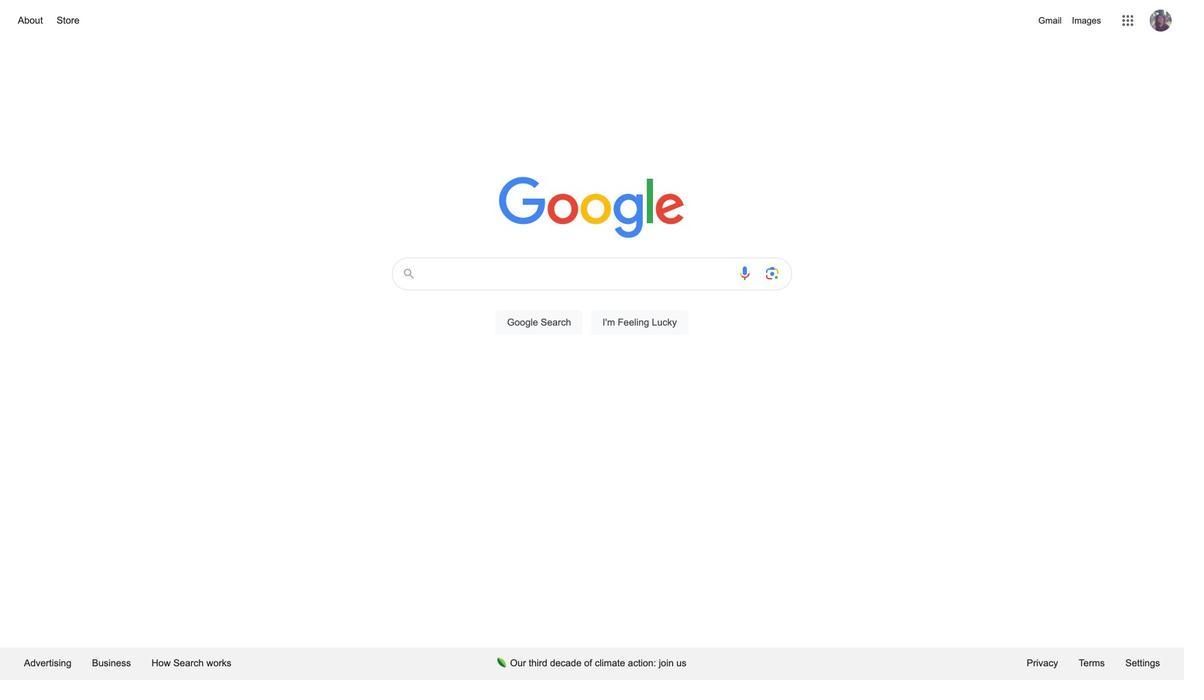 Task type: locate. For each thing, give the bounding box(es) containing it.
None search field
[[14, 254, 1170, 351]]

search by image image
[[764, 265, 780, 282]]

search by voice image
[[737, 265, 753, 282]]



Task type: describe. For each thing, give the bounding box(es) containing it.
google image
[[499, 177, 685, 240]]



Task type: vqa. For each thing, say whether or not it's contained in the screenshot.
SEARCH BY VOICE "Icon"
yes



